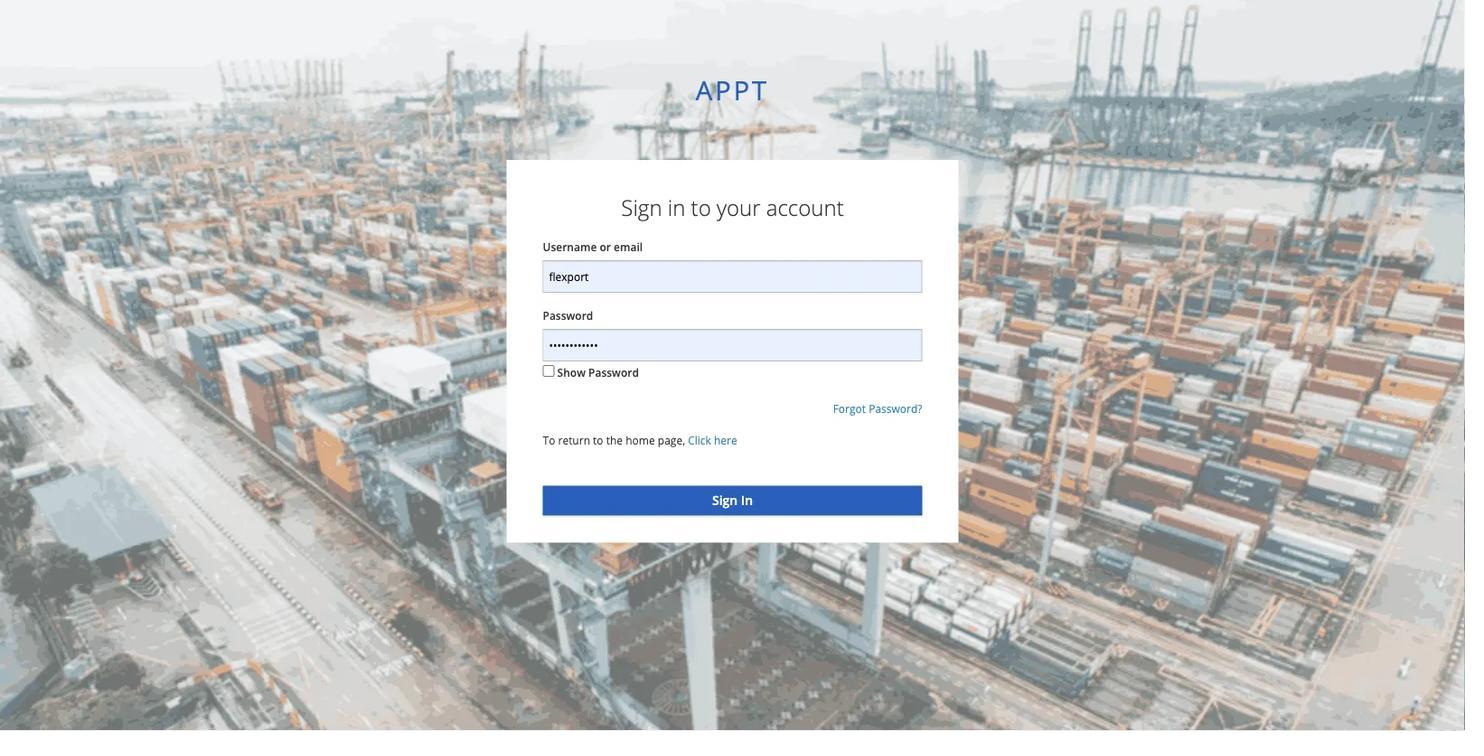 Task type: locate. For each thing, give the bounding box(es) containing it.
sign
[[621, 193, 662, 222]]

to
[[691, 193, 711, 222], [593, 433, 603, 448]]

password
[[543, 308, 593, 323], [588, 365, 639, 380]]

to for the
[[593, 433, 603, 448]]

to right the in
[[691, 193, 711, 222]]

email
[[614, 239, 643, 254]]

to left the
[[593, 433, 603, 448]]

1 vertical spatial password
[[588, 365, 639, 380]]

password right show
[[588, 365, 639, 380]]

sign in to your account
[[621, 193, 844, 222]]

password up show
[[543, 308, 593, 323]]

click here link
[[688, 433, 737, 448]]

to for your
[[691, 193, 711, 222]]

0 horizontal spatial to
[[593, 433, 603, 448]]

or
[[600, 239, 611, 254]]

username
[[543, 239, 597, 254]]

1 vertical spatial to
[[593, 433, 603, 448]]

page,
[[658, 433, 685, 448]]

show
[[557, 365, 586, 380]]

1 horizontal spatial to
[[691, 193, 711, 222]]

return
[[558, 433, 590, 448]]

Username or email text field
[[543, 260, 922, 293]]

None submit
[[543, 486, 922, 516]]

Password password field
[[543, 329, 922, 362]]

account
[[766, 193, 844, 222]]

password?
[[869, 401, 922, 416]]

0 vertical spatial to
[[691, 193, 711, 222]]

to return to the home page, click here
[[543, 433, 737, 448]]

appt
[[696, 72, 769, 108]]



Task type: describe. For each thing, give the bounding box(es) containing it.
Show Password checkbox
[[543, 365, 555, 377]]

here
[[714, 433, 737, 448]]

home
[[626, 433, 655, 448]]

the
[[606, 433, 623, 448]]

0 vertical spatial password
[[543, 308, 593, 323]]

your
[[717, 193, 761, 222]]

click
[[688, 433, 711, 448]]

forgot password? link
[[833, 401, 922, 416]]

forgot password?
[[833, 401, 922, 416]]

to
[[543, 433, 555, 448]]

forgot
[[833, 401, 866, 416]]

username or email
[[543, 239, 643, 254]]

in
[[668, 193, 685, 222]]

show password
[[557, 365, 639, 380]]



